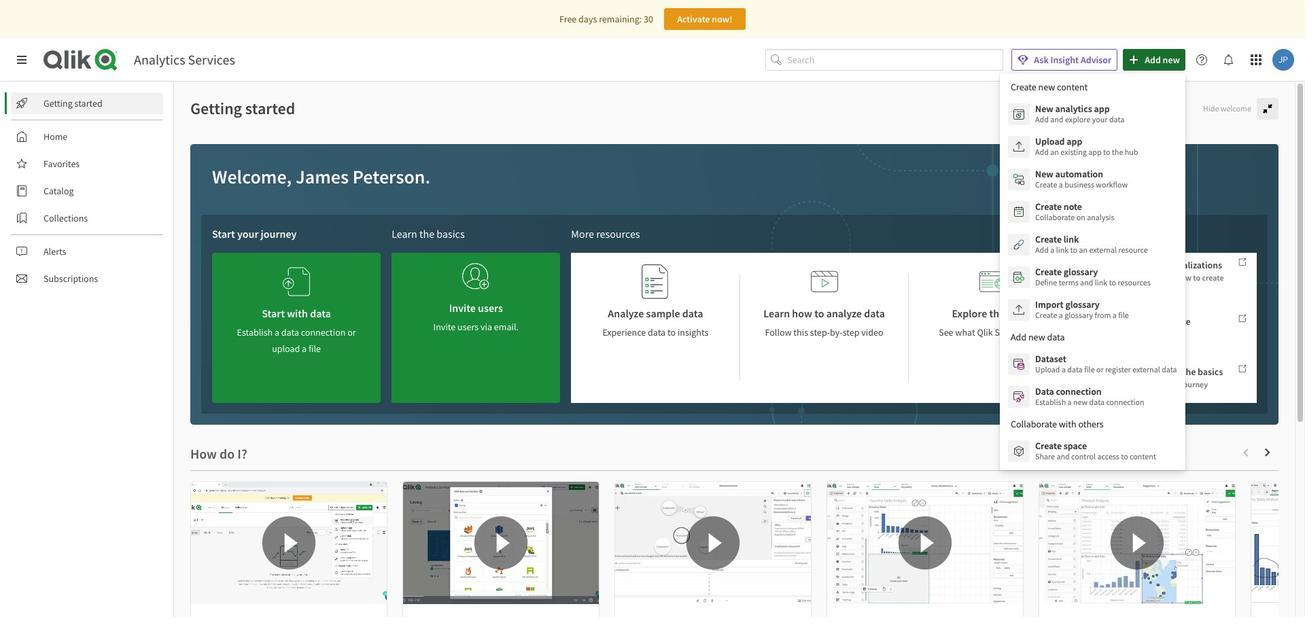Task type: locate. For each thing, give the bounding box(es) containing it.
1 vertical spatial journey
[[1181, 379, 1208, 389]]

connection down continue in the right of the page
[[1107, 397, 1145, 407]]

data inside learn how to analyze data follow this step-by-step video
[[864, 307, 885, 320]]

to down get
[[1109, 277, 1117, 288]]

2 horizontal spatial your
[[1133, 379, 1149, 389]]

data up upload app menu item
[[1110, 114, 1125, 124]]

your inside onboarding beyond the basics continue your learning journey
[[1133, 379, 1149, 389]]

create space menu item
[[1000, 435, 1186, 468]]

journey right learning
[[1181, 379, 1208, 389]]

to inside analyze sample data experience data to insights
[[668, 326, 676, 339]]

new for new analytics app
[[1036, 103, 1054, 115]]

external inside create link add a link to an external resource
[[1090, 245, 1117, 255]]

do
[[1037, 326, 1047, 339]]

how do i define data associations? element
[[626, 615, 766, 617]]

0 vertical spatial learn
[[392, 227, 417, 241]]

0 vertical spatial journey
[[261, 227, 297, 241]]

basics inside onboarding beyond the basics continue your learning journey
[[1198, 366, 1223, 378]]

0 horizontal spatial resources
[[596, 227, 640, 241]]

automation
[[1056, 168, 1104, 180]]

getting
[[44, 97, 73, 109], [190, 98, 242, 119]]

1 vertical spatial file
[[1085, 364, 1095, 375]]

create inside the create space share and control access to content
[[1036, 440, 1062, 452]]

to down visualizations
[[1194, 273, 1201, 283]]

can
[[1021, 326, 1035, 339]]

or
[[1097, 364, 1104, 375]]

upload up data at the bottom of page
[[1036, 364, 1060, 375]]

new inside "new analytics app add and explore your data"
[[1036, 103, 1054, 115]]

peterson.
[[353, 165, 431, 189]]

your down onboarding
[[1133, 379, 1149, 389]]

to down sample
[[668, 326, 676, 339]]

new for new automation
[[1036, 168, 1054, 180]]

1 vertical spatial external
[[1133, 364, 1161, 375]]

journey
[[261, 227, 297, 241], [1181, 379, 1208, 389]]

external inside dataset upload a data file or register external data
[[1133, 364, 1161, 375]]

1 horizontal spatial how
[[1177, 273, 1192, 283]]

from
[[1095, 310, 1111, 320]]

file right from
[[1119, 310, 1129, 320]]

experience
[[1146, 316, 1191, 328]]

and right terms
[[1081, 277, 1094, 288]]

create inside create note collaborate on analysis
[[1036, 201, 1062, 213]]

0 vertical spatial upload
[[1036, 135, 1065, 148]]

1 horizontal spatial getting
[[190, 98, 242, 119]]

data up video
[[864, 307, 885, 320]]

hide welcome image
[[1263, 103, 1274, 114]]

data connection establish a new data connection
[[1036, 386, 1145, 407]]

your right explore
[[1093, 114, 1108, 124]]

welcome, james peterson. main content
[[174, 82, 1306, 617]]

external
[[1090, 245, 1117, 255], [1133, 364, 1161, 375]]

a inside new automation create a business workflow
[[1059, 180, 1063, 190]]

0 vertical spatial resources
[[596, 227, 640, 241]]

app right "mobile"
[[1129, 316, 1145, 328]]

6 create from the top
[[1036, 440, 1062, 452]]

0 horizontal spatial file
[[1085, 364, 1095, 375]]

welcome, james peterson.
[[212, 165, 431, 189]]

create inside create glossary define terms and link to resources
[[1036, 266, 1062, 278]]

upload inside dataset upload a data file or register external data
[[1036, 364, 1060, 375]]

journey right start
[[261, 227, 297, 241]]

close sidebar menu image
[[16, 54, 27, 65]]

to right access
[[1121, 452, 1129, 462]]

journey inside onboarding beyond the basics continue your learning journey
[[1181, 379, 1208, 389]]

a left business
[[1059, 180, 1063, 190]]

0 vertical spatial an
[[1051, 147, 1059, 157]]

the right beyond
[[1183, 366, 1196, 378]]

getting started inside getting started "link"
[[44, 97, 103, 109]]

learn
[[392, 227, 417, 241], [1099, 273, 1119, 283], [764, 307, 790, 320]]

2 upload from the top
[[1036, 364, 1060, 375]]

users left via at bottom
[[458, 321, 479, 333]]

new automation menu item
[[1000, 163, 1186, 196]]

upload app menu item
[[1000, 131, 1186, 163]]

business
[[1065, 180, 1095, 190]]

create inside new automation create a business workflow
[[1036, 180, 1058, 190]]

by-
[[830, 326, 843, 339]]

create
[[1036, 180, 1058, 190], [1036, 201, 1062, 213], [1036, 233, 1062, 245], [1036, 266, 1062, 278], [1036, 310, 1058, 320], [1036, 440, 1062, 452]]

collections link
[[11, 207, 163, 229]]

more resources
[[571, 227, 640, 241]]

link down get
[[1095, 277, 1108, 288]]

the inside explore the demo see what qlik sense can do
[[990, 307, 1005, 320]]

learn up "follow"
[[764, 307, 790, 320]]

data connection menu item
[[1000, 381, 1186, 413]]

learn the basics
[[392, 227, 465, 241]]

analyze sample data image
[[642, 264, 669, 300]]

0 vertical spatial basics
[[437, 227, 465, 241]]

mobile
[[1099, 316, 1127, 328]]

the inside upload app add an existing app to the hub
[[1112, 147, 1124, 157]]

add
[[1145, 54, 1161, 66], [1036, 114, 1049, 124], [1036, 147, 1049, 157], [1036, 245, 1049, 255]]

a down collaborate
[[1051, 245, 1055, 255]]

0 horizontal spatial started
[[75, 97, 103, 109]]

an inside create link add a link to an external resource
[[1079, 245, 1088, 255]]

now!
[[712, 13, 733, 25]]

0 horizontal spatial getting
[[44, 97, 73, 109]]

new left the analytics
[[1036, 103, 1054, 115]]

1 new from the top
[[1036, 103, 1054, 115]]

a inside create link add a link to an external resource
[[1051, 245, 1055, 255]]

how do i create an app? image
[[191, 482, 387, 604]]

2 new from the top
[[1036, 168, 1054, 180]]

0 horizontal spatial an
[[1051, 147, 1059, 157]]

getting down services
[[190, 98, 242, 119]]

import glossary create a glossary from a file
[[1036, 299, 1129, 320]]

how do i define data associations? image
[[615, 482, 811, 604]]

1 horizontal spatial resources
[[1118, 277, 1151, 288]]

learn down peterson.
[[392, 227, 417, 241]]

1 horizontal spatial getting started
[[190, 98, 295, 119]]

how do i interact with visualizations? element
[[1263, 615, 1306, 617]]

how do i use the chart suggestions toggle? image
[[1040, 482, 1236, 604]]

to inside create glossary define terms and link to resources
[[1109, 277, 1117, 288]]

upload
[[1036, 135, 1065, 148], [1036, 364, 1060, 375]]

0 horizontal spatial connection
[[1056, 386, 1102, 398]]

import
[[1036, 299, 1064, 311]]

new inside new automation create a business workflow
[[1036, 168, 1054, 180]]

1 vertical spatial learn
[[1099, 273, 1119, 283]]

app right explore
[[1094, 103, 1110, 115]]

glossary down terms
[[1066, 299, 1100, 311]]

ask insight advisor
[[1034, 54, 1112, 66]]

started inside "link"
[[75, 97, 103, 109]]

alerts
[[44, 245, 66, 258]]

1 horizontal spatial journey
[[1181, 379, 1208, 389]]

file left or
[[1085, 364, 1095, 375]]

existing
[[1061, 147, 1087, 157]]

1 horizontal spatial basics
[[1198, 366, 1223, 378]]

to up create glossary define terms and link to resources at the right of the page
[[1071, 245, 1078, 255]]

1 vertical spatial resources
[[1118, 277, 1151, 288]]

2 vertical spatial learn
[[764, 307, 790, 320]]

an left existing at the right top of page
[[1051, 147, 1059, 157]]

add left the analytics
[[1036, 114, 1049, 124]]

2 create from the top
[[1036, 201, 1062, 213]]

a
[[1059, 180, 1063, 190], [1051, 245, 1055, 255], [1059, 310, 1063, 320], [1113, 310, 1117, 320], [1062, 364, 1066, 375], [1068, 397, 1072, 407]]

create down collaborate
[[1036, 233, 1062, 245]]

1 horizontal spatial external
[[1133, 364, 1161, 375]]

menu containing new analytics app
[[1000, 73, 1186, 471]]

create note menu item
[[1000, 196, 1186, 228]]

invite users image
[[463, 258, 490, 294]]

create glossary menu item
[[1000, 261, 1186, 294]]

your
[[1093, 114, 1108, 124], [237, 227, 259, 241], [1133, 379, 1149, 389]]

create for create space
[[1036, 440, 1062, 452]]

getting started down services
[[190, 98, 295, 119]]

resources
[[596, 227, 640, 241], [1118, 277, 1151, 288]]

your right start
[[237, 227, 259, 241]]

1 vertical spatial upload
[[1036, 364, 1060, 375]]

create up do
[[1036, 310, 1058, 320]]

connection
[[1056, 386, 1102, 398], [1107, 397, 1145, 407]]

data down continue in the right of the page
[[1090, 397, 1105, 407]]

4 create from the top
[[1036, 266, 1062, 278]]

explore the demo see what qlik sense can do
[[939, 307, 1047, 339]]

0 horizontal spatial journey
[[261, 227, 297, 241]]

resources right more
[[596, 227, 640, 241]]

and left explore
[[1051, 114, 1064, 124]]

sample
[[646, 307, 680, 320]]

the inside onboarding beyond the basics continue your learning journey
[[1183, 366, 1196, 378]]

invite left via at bottom
[[433, 321, 456, 333]]

and right "share"
[[1057, 452, 1070, 462]]

1 vertical spatial basics
[[1198, 366, 1223, 378]]

basics right beyond
[[1198, 366, 1223, 378]]

start
[[212, 227, 235, 241]]

0 vertical spatial how
[[1177, 273, 1192, 283]]

1 horizontal spatial new
[[1163, 54, 1180, 66]]

to up the step- on the right of the page
[[815, 307, 824, 320]]

home link
[[11, 126, 163, 148]]

add up define
[[1036, 245, 1049, 255]]

a right establish
[[1068, 397, 1072, 407]]

getting started inside welcome, james peterson. main content
[[190, 98, 295, 119]]

activate
[[677, 13, 710, 25]]

upload down the analytics
[[1036, 135, 1065, 148]]

and
[[1051, 114, 1064, 124], [1162, 273, 1175, 283], [1081, 277, 1094, 288], [1057, 452, 1070, 462]]

1 horizontal spatial connection
[[1107, 397, 1145, 407]]

users up via at bottom
[[478, 301, 503, 315]]

video
[[862, 326, 884, 339]]

2 vertical spatial your
[[1133, 379, 1149, 389]]

data
[[1036, 386, 1054, 398]]

glossary left from
[[1065, 310, 1093, 320]]

5 create from the top
[[1036, 310, 1058, 320]]

an up create glossary define terms and link to resources at the right of the page
[[1079, 245, 1088, 255]]

get started with visualizations learn about apps and how to create one
[[1099, 259, 1224, 296]]

learn inside learn how to analyze data follow this step-by-step video
[[764, 307, 790, 320]]

how inside the get started with visualizations learn about apps and how to create one
[[1177, 273, 1192, 283]]

data
[[1110, 114, 1125, 124], [683, 307, 703, 320], [864, 307, 885, 320], [648, 326, 666, 339], [1068, 364, 1083, 375], [1162, 364, 1177, 375], [1090, 397, 1105, 407]]

the up sense
[[990, 307, 1005, 320]]

a inside data connection establish a new data connection
[[1068, 397, 1072, 407]]

create link menu item
[[1000, 228, 1186, 261]]

create up import
[[1036, 266, 1062, 278]]

analysis
[[1087, 212, 1115, 222]]

1 vertical spatial new
[[1074, 397, 1088, 407]]

1 horizontal spatial started
[[245, 98, 295, 119]]

to left hub on the right top
[[1104, 147, 1111, 157]]

getting started up home link
[[44, 97, 103, 109]]

0 horizontal spatial external
[[1090, 245, 1117, 255]]

invite users invite users via email.
[[433, 301, 519, 333]]

external for dataset
[[1133, 364, 1161, 375]]

catalog link
[[11, 180, 163, 202]]

1 vertical spatial an
[[1079, 245, 1088, 255]]

invite down invite users image
[[449, 301, 476, 315]]

1 create from the top
[[1036, 180, 1058, 190]]

0 horizontal spatial how
[[792, 307, 813, 320]]

create space share and control access to content
[[1036, 440, 1157, 462]]

an inside upload app add an existing app to the hub
[[1051, 147, 1059, 157]]

file
[[1119, 310, 1129, 320], [1085, 364, 1095, 375]]

invite
[[449, 301, 476, 315], [433, 321, 456, 333]]

0 horizontal spatial new
[[1074, 397, 1088, 407]]

and inside the get started with visualizations learn about apps and how to create one
[[1162, 273, 1175, 283]]

the left hub on the right top
[[1112, 147, 1124, 157]]

external up learning
[[1133, 364, 1161, 375]]

1 upload from the top
[[1036, 135, 1065, 148]]

1 horizontal spatial file
[[1119, 310, 1129, 320]]

a down terms
[[1059, 310, 1063, 320]]

basics
[[437, 227, 465, 241], [1198, 366, 1223, 378]]

create left the note
[[1036, 201, 1062, 213]]

0 vertical spatial file
[[1119, 310, 1129, 320]]

remaining:
[[599, 13, 642, 25]]

1 vertical spatial how
[[792, 307, 813, 320]]

how up "this" on the right of page
[[792, 307, 813, 320]]

ask insight advisor button
[[1012, 49, 1118, 71]]

0 vertical spatial external
[[1090, 245, 1117, 255]]

file inside dataset upload a data file or register external data
[[1085, 364, 1095, 375]]

add inside dropdown button
[[1145, 54, 1161, 66]]

resources inside welcome, james peterson. main content
[[596, 227, 640, 241]]

glossary inside create glossary define terms and link to resources
[[1064, 266, 1098, 278]]

add inside "new analytics app add and explore your data"
[[1036, 114, 1049, 124]]

glossary left get
[[1064, 266, 1098, 278]]

menu
[[1000, 73, 1186, 471]]

how do i create a visualization? image
[[828, 482, 1023, 604]]

2 horizontal spatial started
[[1115, 259, 1145, 271]]

30
[[644, 13, 653, 25]]

connection down dataset menu item at the right of the page
[[1056, 386, 1102, 398]]

follow
[[765, 326, 792, 339]]

create left business
[[1036, 180, 1058, 190]]

content
[[1130, 452, 1157, 462]]

and right apps
[[1162, 273, 1175, 283]]

1 horizontal spatial an
[[1079, 245, 1088, 255]]

import glossary menu item
[[1000, 294, 1186, 326]]

create left space
[[1036, 440, 1062, 452]]

and inside "new analytics app add and explore your data"
[[1051, 114, 1064, 124]]

a for glossary
[[1059, 310, 1063, 320]]

external up get
[[1090, 245, 1117, 255]]

glossary for create glossary
[[1064, 266, 1098, 278]]

how down visualizations
[[1177, 273, 1192, 283]]

days
[[579, 13, 597, 25]]

data left or
[[1068, 364, 1083, 375]]

1 horizontal spatial learn
[[764, 307, 790, 320]]

new left automation
[[1036, 168, 1054, 180]]

app inside 'mobile app experience' link
[[1129, 316, 1145, 328]]

insights
[[678, 326, 709, 339]]

1 horizontal spatial your
[[1093, 114, 1108, 124]]

0 horizontal spatial learn
[[392, 227, 417, 241]]

to inside learn how to analyze data follow this step-by-step video
[[815, 307, 824, 320]]

0 vertical spatial new
[[1036, 103, 1054, 115]]

create inside create link add a link to an external resource
[[1036, 233, 1062, 245]]

resources down with
[[1118, 277, 1151, 288]]

1 vertical spatial your
[[237, 227, 259, 241]]

3 create from the top
[[1036, 233, 1062, 245]]

new
[[1163, 54, 1180, 66], [1074, 397, 1088, 407]]

basics up invite users image
[[437, 227, 465, 241]]

1 vertical spatial new
[[1036, 168, 1054, 180]]

sense
[[995, 326, 1019, 339]]

continue
[[1099, 379, 1131, 389]]

what
[[956, 326, 976, 339]]

0 vertical spatial your
[[1093, 114, 1108, 124]]

2 horizontal spatial learn
[[1099, 273, 1119, 283]]

0 horizontal spatial basics
[[437, 227, 465, 241]]

experience
[[603, 326, 646, 339]]

add left existing at the right top of page
[[1036, 147, 1049, 157]]

0 vertical spatial new
[[1163, 54, 1180, 66]]

new analytics app menu item
[[1000, 98, 1186, 131]]

add right 'advisor' at the right top of page
[[1145, 54, 1161, 66]]

the
[[1112, 147, 1124, 157], [420, 227, 435, 241], [990, 307, 1005, 320], [1183, 366, 1196, 378]]

create link add a link to an external resource
[[1036, 233, 1148, 255]]

data up learning
[[1162, 364, 1177, 375]]

how inside learn how to analyze data follow this step-by-step video
[[792, 307, 813, 320]]

getting up the home
[[44, 97, 73, 109]]

workflow
[[1096, 180, 1128, 190]]

favorites link
[[11, 153, 163, 175]]

0 horizontal spatial getting started
[[44, 97, 103, 109]]

one
[[1099, 285, 1113, 296]]

your inside "new analytics app add and explore your data"
[[1093, 114, 1108, 124]]

learn down get
[[1099, 273, 1119, 283]]

learn for learn how to analyze data follow this step-by-step video
[[764, 307, 790, 320]]

analyze sample data experience data to insights
[[603, 307, 709, 339]]

a up establish
[[1062, 364, 1066, 375]]

step
[[843, 326, 860, 339]]



Task type: describe. For each thing, give the bounding box(es) containing it.
and inside the create space share and control access to content
[[1057, 452, 1070, 462]]

mobile app experience
[[1099, 316, 1191, 328]]

email.
[[494, 321, 519, 333]]

beyond
[[1150, 366, 1181, 378]]

define
[[1036, 277, 1058, 288]]

analytics services
[[134, 51, 235, 68]]

visualizations
[[1167, 259, 1223, 271]]

onboarding
[[1099, 366, 1148, 378]]

subscriptions link
[[11, 268, 163, 290]]

data inside data connection establish a new data connection
[[1090, 397, 1105, 407]]

activate now!
[[677, 13, 733, 25]]

ask
[[1034, 54, 1049, 66]]

create for create link
[[1036, 233, 1062, 245]]

to inside the get started with visualizations learn about apps and how to create one
[[1194, 273, 1201, 283]]

alerts link
[[11, 241, 163, 262]]

navigation pane element
[[0, 87, 173, 295]]

create note collaborate on analysis
[[1036, 201, 1115, 222]]

app inside "new analytics app add and explore your data"
[[1094, 103, 1110, 115]]

resources inside create glossary define terms and link to resources
[[1118, 277, 1151, 288]]

step-
[[810, 326, 830, 339]]

hub
[[1125, 147, 1139, 157]]

control
[[1072, 452, 1096, 462]]

to inside create link add a link to an external resource
[[1071, 245, 1078, 255]]

start your journey
[[212, 227, 297, 241]]

analyze
[[827, 307, 862, 320]]

subscriptions
[[44, 273, 98, 285]]

data up "insights"
[[683, 307, 703, 320]]

add new button
[[1123, 49, 1186, 71]]

onboarding beyond the basics continue your learning journey
[[1099, 366, 1223, 389]]

analyze
[[608, 307, 644, 320]]

app right existing at the right top of page
[[1089, 147, 1102, 157]]

free days remaining: 30
[[560, 13, 653, 25]]

started inside the get started with visualizations learn about apps and how to create one
[[1115, 259, 1145, 271]]

data down sample
[[648, 326, 666, 339]]

to inside the create space share and control access to content
[[1121, 452, 1129, 462]]

new inside dropdown button
[[1163, 54, 1180, 66]]

learn how to analyze data follow this step-by-step video
[[764, 307, 885, 339]]

advisor
[[1081, 54, 1112, 66]]

a for link
[[1051, 245, 1055, 255]]

link down on
[[1064, 233, 1079, 245]]

how do i load data into an app? image
[[403, 482, 599, 604]]

external for create link
[[1090, 245, 1117, 255]]

analytics services element
[[134, 51, 235, 68]]

create inside import glossary create a glossary from a file
[[1036, 310, 1058, 320]]

james
[[296, 165, 349, 189]]

and inside create glossary define terms and link to resources
[[1081, 277, 1094, 288]]

1 vertical spatial invite
[[433, 321, 456, 333]]

getting inside welcome, james peterson. main content
[[190, 98, 242, 119]]

upload app add an existing app to the hub
[[1036, 135, 1139, 157]]

terms
[[1059, 277, 1079, 288]]

dataset menu item
[[1000, 348, 1186, 381]]

create for create note
[[1036, 201, 1062, 213]]

welcome,
[[212, 165, 292, 189]]

access
[[1098, 452, 1120, 462]]

0 vertical spatial users
[[478, 301, 503, 315]]

analytics
[[134, 51, 185, 68]]

getting inside getting started "link"
[[44, 97, 73, 109]]

space
[[1064, 440, 1087, 452]]

via
[[481, 321, 492, 333]]

with
[[1146, 259, 1165, 271]]

new automation create a business workflow
[[1036, 168, 1128, 190]]

link inside create glossary define terms and link to resources
[[1095, 277, 1108, 288]]

data inside "new analytics app add and explore your data"
[[1110, 114, 1125, 124]]

dataset
[[1036, 353, 1067, 365]]

this
[[794, 326, 809, 339]]

a right from
[[1113, 310, 1117, 320]]

register
[[1106, 364, 1131, 375]]

add new
[[1145, 54, 1180, 66]]

a inside dataset upload a data file or register external data
[[1062, 364, 1066, 375]]

demo
[[1007, 307, 1034, 320]]

qlik
[[977, 326, 993, 339]]

mobile app experience link
[[1089, 309, 1257, 347]]

note
[[1064, 201, 1082, 213]]

catalog
[[44, 185, 74, 197]]

about
[[1121, 273, 1142, 283]]

how do i interact with visualizations? image
[[1252, 482, 1306, 604]]

searchbar element
[[766, 49, 1004, 71]]

0 horizontal spatial your
[[237, 227, 259, 241]]

services
[[188, 51, 235, 68]]

the down peterson.
[[420, 227, 435, 241]]

1 vertical spatial users
[[458, 321, 479, 333]]

learn for learn the basics
[[392, 227, 417, 241]]

activate now! link
[[664, 8, 746, 30]]

learn inside the get started with visualizations learn about apps and how to create one
[[1099, 273, 1119, 283]]

explore the demo image
[[980, 264, 1007, 300]]

app down explore
[[1067, 135, 1083, 148]]

0 vertical spatial invite
[[449, 301, 476, 315]]

create for create glossary
[[1036, 266, 1062, 278]]

insight
[[1051, 54, 1079, 66]]

to inside upload app add an existing app to the hub
[[1104, 147, 1111, 157]]

on
[[1077, 212, 1086, 222]]

explore
[[952, 307, 988, 320]]

add inside upload app add an existing app to the hub
[[1036, 147, 1049, 157]]

collections
[[44, 212, 88, 224]]

add inside create link add a link to an external resource
[[1036, 245, 1049, 255]]

a for connection
[[1068, 397, 1072, 407]]

getting started link
[[11, 92, 163, 114]]

a for automation
[[1059, 180, 1063, 190]]

free
[[560, 13, 577, 25]]

analytics
[[1056, 103, 1093, 115]]

file inside import glossary create a glossary from a file
[[1119, 310, 1129, 320]]

apps
[[1143, 273, 1160, 283]]

learn how to analyze data image
[[811, 264, 838, 300]]

new inside data connection establish a new data connection
[[1074, 397, 1088, 407]]

share
[[1036, 452, 1055, 462]]

dataset upload a data file or register external data
[[1036, 353, 1177, 375]]

create glossary define terms and link to resources
[[1036, 266, 1151, 288]]

get
[[1099, 259, 1114, 271]]

glossary for import glossary
[[1066, 299, 1100, 311]]

Search text field
[[788, 49, 1004, 71]]

new analytics app add and explore your data
[[1036, 103, 1125, 124]]

home
[[44, 131, 68, 143]]

upload inside upload app add an existing app to the hub
[[1036, 135, 1065, 148]]

more
[[571, 227, 594, 241]]

link up terms
[[1056, 245, 1069, 255]]

see
[[939, 326, 954, 339]]



Task type: vqa. For each thing, say whether or not it's contained in the screenshot.
top My
no



